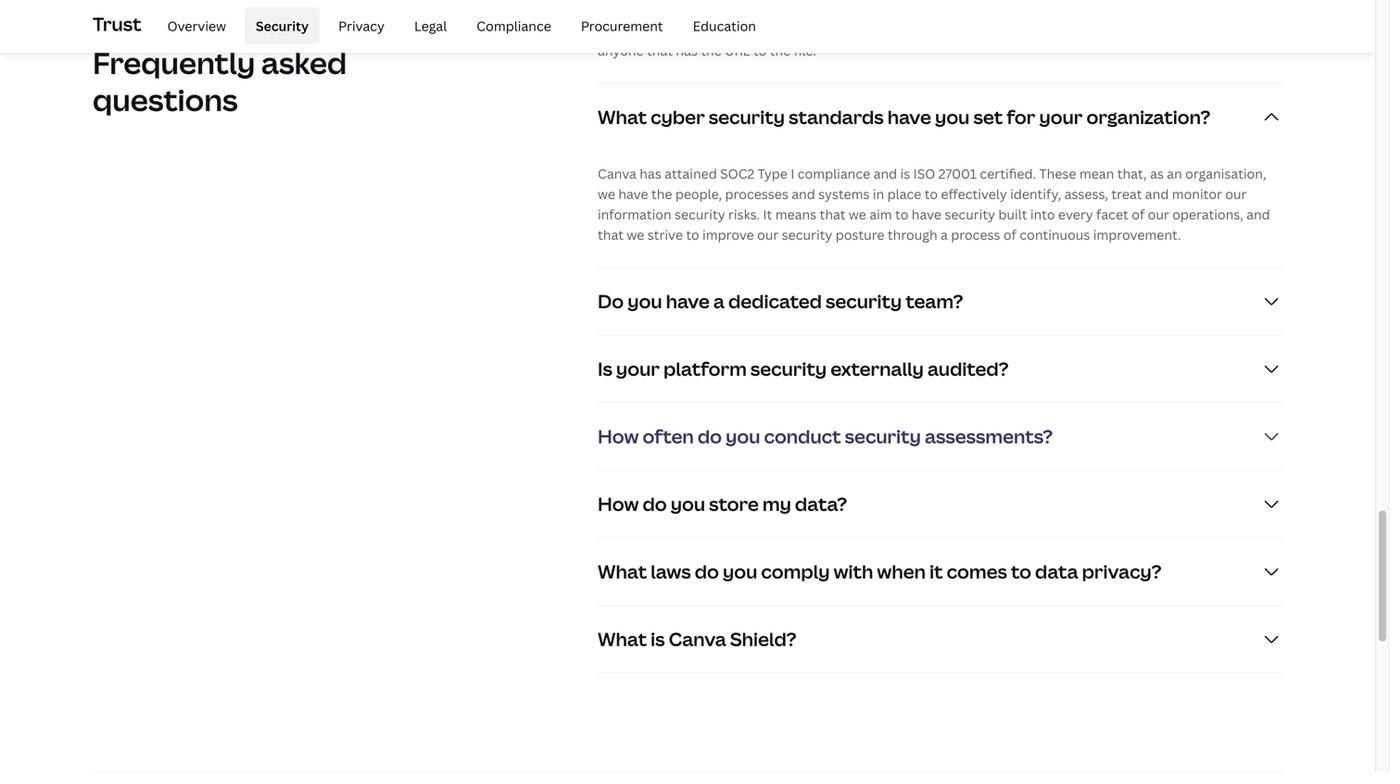 Task type: describe. For each thing, give the bounding box(es) containing it.
mean
[[1079, 165, 1114, 182]]

a for security
[[713, 289, 725, 314]]

overview
[[167, 17, 226, 35]]

posture
[[836, 226, 885, 244]]

often
[[643, 424, 694, 449]]

1 vertical spatial we
[[849, 206, 866, 223]]

every
[[1058, 206, 1093, 223]]

and up means
[[792, 185, 815, 203]]

through
[[888, 226, 937, 244]]

do for often
[[698, 424, 722, 449]]

what is canva shield?
[[598, 627, 797, 652]]

have inside dropdown button
[[666, 289, 710, 314]]

1 design from the left
[[696, 21, 737, 39]]

i
[[791, 165, 795, 182]]

the right settings
[[1030, 21, 1051, 39]]

accessed
[[1175, 21, 1232, 39]]

the left privacy
[[877, 21, 898, 39]]

compliance
[[477, 17, 551, 35]]

has inside canva has attained soc2 type i compliance and is iso 27001 certified. these mean that, as an organisation, we have the people, processes and systems in place to effectively identify, assess, treat and monitor our information security risks. it means that we aim to have security built into every facet of our operations, and that we strive to improve our security posture through a process of continuous improvement.
[[640, 165, 661, 182]]

be
[[1156, 21, 1171, 39]]

1 vertical spatial of
[[1004, 226, 1017, 244]]

security down posture at the top right of page
[[826, 289, 902, 314]]

by
[[1236, 21, 1251, 39]]

if
[[598, 21, 607, 39]]

organisation,
[[1185, 165, 1266, 182]]

1 vertical spatial your
[[616, 356, 660, 382]]

do for laws
[[695, 559, 719, 585]]

process
[[951, 226, 1000, 244]]

canva inside dropdown button
[[669, 627, 726, 652]]

systems
[[818, 185, 870, 203]]

that inside "if you publish a design publicly, this changes the privacy settings and the design can then be accessed by anyone that has the url to the file."
[[647, 42, 673, 59]]

improvement.
[[1093, 226, 1181, 244]]

to down iso
[[925, 185, 938, 203]]

do inside dropdown button
[[643, 492, 667, 517]]

that,
[[1117, 165, 1147, 182]]

what is canva shield? button
[[598, 606, 1283, 673]]

compliance link
[[465, 7, 562, 44]]

this
[[796, 21, 819, 39]]

the inside canva has attained soc2 type i compliance and is iso 27001 certified. these mean that, as an organisation, we have the people, processes and systems in place to effectively identify, assess, treat and monitor our information security risks. it means that we aim to have security built into every facet of our operations, and that we strive to improve our security posture through a process of continuous improvement.
[[651, 185, 672, 203]]

a inside canva has attained soc2 type i compliance and is iso 27001 certified. these mean that, as an organisation, we have the people, processes and systems in place to effectively identify, assess, treat and monitor our information security risks. it means that we aim to have security built into every facet of our operations, and that we strive to improve our security posture through a process of continuous improvement.
[[941, 226, 948, 244]]

iso
[[913, 165, 935, 182]]

27001
[[938, 165, 977, 182]]

you left "set"
[[935, 104, 970, 130]]

has inside "if you publish a design publicly, this changes the privacy settings and the design can then be accessed by anyone that has the url to the file."
[[676, 42, 698, 59]]

cyber
[[651, 104, 705, 130]]

aim
[[869, 206, 892, 223]]

dedicated
[[728, 289, 822, 314]]

these
[[1039, 165, 1076, 182]]

security link
[[245, 7, 320, 44]]

legal
[[414, 17, 447, 35]]

what laws do you comply with when it comes to data privacy? button
[[598, 539, 1283, 606]]

can
[[1098, 21, 1120, 39]]

into
[[1030, 206, 1055, 223]]

what for what is canva shield?
[[598, 627, 647, 652]]

canva has attained soc2 type i compliance and is iso 27001 certified. these mean that, as an organisation, we have the people, processes and systems in place to effectively identify, assess, treat and monitor our information security risks. it means that we aim to have security built into every facet of our operations, and that we strive to improve our security posture through a process of continuous improvement.
[[598, 165, 1270, 244]]

a for publicly,
[[685, 21, 693, 39]]

built
[[998, 206, 1027, 223]]

publish
[[636, 21, 682, 39]]

1 horizontal spatial we
[[627, 226, 644, 244]]

privacy?
[[1082, 559, 1162, 585]]

an
[[1167, 165, 1182, 182]]

how often do you conduct security assessments?
[[598, 424, 1053, 449]]

menu bar containing overview
[[149, 7, 767, 44]]

anyone
[[598, 42, 644, 59]]

security
[[256, 17, 309, 35]]

trust
[[93, 11, 141, 36]]

risks.
[[728, 206, 760, 223]]

identify,
[[1010, 185, 1061, 203]]

set
[[973, 104, 1003, 130]]

education link
[[682, 7, 767, 44]]

procurement
[[581, 17, 663, 35]]

do you have a dedicated security team? button
[[598, 268, 1283, 335]]

it
[[930, 559, 943, 585]]

security down people,
[[675, 206, 725, 223]]

0 horizontal spatial that
[[598, 226, 624, 244]]

security down externally
[[845, 424, 921, 449]]

is inside canva has attained soc2 type i compliance and is iso 27001 certified. these mean that, as an organisation, we have the people, processes and systems in place to effectively identify, assess, treat and monitor our information security risks. it means that we aim to have security built into every facet of our operations, and that we strive to improve our security posture through a process of continuous improvement.
[[900, 165, 910, 182]]

type
[[758, 165, 788, 182]]

and inside "if you publish a design publicly, this changes the privacy settings and the design can then be accessed by anyone that has the url to the file."
[[1003, 21, 1027, 39]]

if you publish a design publicly, this changes the privacy settings and the design can then be accessed by anyone that has the url to the file.
[[598, 21, 1251, 59]]

security down means
[[782, 226, 832, 244]]

shield?
[[730, 627, 797, 652]]

how do you store my data?
[[598, 492, 847, 517]]

privacy
[[901, 21, 947, 39]]

soc2
[[720, 165, 755, 182]]

means
[[775, 206, 817, 223]]

have up through on the right
[[912, 206, 942, 223]]

as
[[1150, 165, 1164, 182]]

how for how often do you conduct security assessments?
[[598, 424, 639, 449]]

url
[[725, 42, 750, 59]]

and up in
[[874, 165, 897, 182]]

platform
[[663, 356, 747, 382]]

continuous
[[1020, 226, 1090, 244]]

procurement link
[[570, 7, 674, 44]]

operations,
[[1172, 206, 1243, 223]]

what cyber security standards have you set for your organization?
[[598, 104, 1211, 130]]



Task type: vqa. For each thing, say whether or not it's contained in the screenshot.
the bottom has
yes



Task type: locate. For each thing, give the bounding box(es) containing it.
2 horizontal spatial that
[[820, 206, 846, 223]]

you left comply on the right bottom of the page
[[723, 559, 757, 585]]

and
[[1003, 21, 1027, 39], [874, 165, 897, 182], [792, 185, 815, 203], [1145, 185, 1169, 203], [1247, 206, 1270, 223]]

questions
[[93, 80, 238, 120]]

is inside what is canva shield? dropdown button
[[651, 627, 665, 652]]

that down publish in the top of the page
[[647, 42, 673, 59]]

2 vertical spatial what
[[598, 627, 647, 652]]

is down laws
[[651, 627, 665, 652]]

a left process
[[941, 226, 948, 244]]

settings
[[950, 21, 1000, 39]]

has
[[676, 42, 698, 59], [640, 165, 661, 182]]

our down the it in the right of the page
[[757, 226, 779, 244]]

do right laws
[[695, 559, 719, 585]]

information
[[598, 206, 672, 223]]

do
[[598, 289, 624, 314]]

2 what from the top
[[598, 559, 647, 585]]

a left dedicated
[[713, 289, 725, 314]]

the left url
[[701, 42, 722, 59]]

what for what cyber security standards have you set for your organization?
[[598, 104, 647, 130]]

is your platform security externally audited?
[[598, 356, 1009, 382]]

we down information
[[627, 226, 644, 244]]

0 vertical spatial is
[[900, 165, 910, 182]]

3 what from the top
[[598, 627, 647, 652]]

1 horizontal spatial of
[[1132, 206, 1145, 223]]

legal link
[[403, 7, 458, 44]]

0 horizontal spatial a
[[685, 21, 693, 39]]

have
[[888, 104, 931, 130], [618, 185, 648, 203], [912, 206, 942, 223], [666, 289, 710, 314]]

0 horizontal spatial canva
[[598, 165, 637, 182]]

to down place at right
[[895, 206, 909, 223]]

assessments?
[[925, 424, 1053, 449]]

that
[[647, 42, 673, 59], [820, 206, 846, 223], [598, 226, 624, 244]]

have up iso
[[888, 104, 931, 130]]

0 horizontal spatial is
[[651, 627, 665, 652]]

0 vertical spatial canva
[[598, 165, 637, 182]]

0 horizontal spatial has
[[640, 165, 661, 182]]

and right settings
[[1003, 21, 1027, 39]]

0 vertical spatial do
[[698, 424, 722, 449]]

do you have a dedicated security team?
[[598, 289, 963, 314]]

assess,
[[1064, 185, 1108, 203]]

2 vertical spatial do
[[695, 559, 719, 585]]

0 vertical spatial your
[[1039, 104, 1083, 130]]

is left iso
[[900, 165, 910, 182]]

0 vertical spatial of
[[1132, 206, 1145, 223]]

changes
[[822, 21, 874, 39]]

0 vertical spatial our
[[1225, 185, 1247, 203]]

1 horizontal spatial is
[[900, 165, 910, 182]]

2 horizontal spatial our
[[1225, 185, 1247, 203]]

menu bar
[[149, 7, 767, 44]]

file.
[[794, 42, 816, 59]]

1 horizontal spatial your
[[1039, 104, 1083, 130]]

1 horizontal spatial that
[[647, 42, 673, 59]]

and down as
[[1145, 185, 1169, 203]]

store
[[709, 492, 759, 517]]

overview link
[[156, 7, 237, 44]]

1 horizontal spatial a
[[713, 289, 725, 314]]

my
[[763, 492, 791, 517]]

how for how do you store my data?
[[598, 492, 639, 517]]

1 horizontal spatial canva
[[669, 627, 726, 652]]

monitor
[[1172, 185, 1222, 203]]

has down publish in the top of the page
[[676, 42, 698, 59]]

that down systems
[[820, 206, 846, 223]]

and right operations, at the right top of the page
[[1247, 206, 1270, 223]]

in
[[873, 185, 884, 203]]

how do you store my data? button
[[598, 471, 1283, 538]]

our
[[1225, 185, 1247, 203], [1148, 206, 1169, 223], [757, 226, 779, 244]]

2 how from the top
[[598, 492, 639, 517]]

1 vertical spatial has
[[640, 165, 661, 182]]

1 vertical spatial how
[[598, 492, 639, 517]]

externally
[[831, 356, 924, 382]]

2 vertical spatial we
[[627, 226, 644, 244]]

to right strive
[[686, 226, 699, 244]]

2 vertical spatial a
[[713, 289, 725, 314]]

have up information
[[618, 185, 648, 203]]

have inside dropdown button
[[888, 104, 931, 130]]

frequently
[[93, 43, 255, 83]]

is
[[598, 356, 612, 382]]

security
[[709, 104, 785, 130], [675, 206, 725, 223], [945, 206, 995, 223], [782, 226, 832, 244], [826, 289, 902, 314], [751, 356, 827, 382], [845, 424, 921, 449]]

a right publish in the top of the page
[[685, 21, 693, 39]]

privacy link
[[327, 7, 396, 44]]

1 vertical spatial a
[[941, 226, 948, 244]]

canva inside canva has attained soc2 type i compliance and is iso 27001 certified. these mean that, as an organisation, we have the people, processes and systems in place to effectively identify, assess, treat and monitor our information security risks. it means that we aim to have security built into every facet of our operations, and that we strive to improve our security posture through a process of continuous improvement.
[[598, 165, 637, 182]]

your
[[1039, 104, 1083, 130], [616, 356, 660, 382]]

1 horizontal spatial has
[[676, 42, 698, 59]]

0 vertical spatial what
[[598, 104, 647, 130]]

compliance
[[798, 165, 870, 182]]

frequently asked questions
[[93, 43, 347, 120]]

what
[[598, 104, 647, 130], [598, 559, 647, 585], [598, 627, 647, 652]]

0 horizontal spatial we
[[598, 185, 615, 203]]

1 horizontal spatial design
[[1054, 21, 1095, 39]]

to inside dropdown button
[[1011, 559, 1031, 585]]

you right if
[[610, 21, 633, 39]]

canva
[[598, 165, 637, 182], [669, 627, 726, 652]]

do down often
[[643, 492, 667, 517]]

the
[[877, 21, 898, 39], [1030, 21, 1051, 39], [701, 42, 722, 59], [770, 42, 791, 59], [651, 185, 672, 203]]

privacy
[[338, 17, 385, 35]]

1 how from the top
[[598, 424, 639, 449]]

how inside dropdown button
[[598, 492, 639, 517]]

0 horizontal spatial of
[[1004, 226, 1017, 244]]

you inside "if you publish a design publicly, this changes the privacy settings and the design can then be accessed by anyone that has the url to the file."
[[610, 21, 633, 39]]

organization?
[[1087, 104, 1211, 130]]

to left 'data'
[[1011, 559, 1031, 585]]

our down organisation,
[[1225, 185, 1247, 203]]

standards
[[789, 104, 884, 130]]

0 vertical spatial we
[[598, 185, 615, 203]]

2 vertical spatial that
[[598, 226, 624, 244]]

is
[[900, 165, 910, 182], [651, 627, 665, 652]]

treat
[[1111, 185, 1142, 203]]

the up information
[[651, 185, 672, 203]]

the down publicly,
[[770, 42, 791, 59]]

a inside dropdown button
[[713, 289, 725, 314]]

security up soc2
[[709, 104, 785, 130]]

your right "is"
[[616, 356, 660, 382]]

how inside dropdown button
[[598, 424, 639, 449]]

canva left 'shield?'
[[669, 627, 726, 652]]

1 vertical spatial what
[[598, 559, 647, 585]]

what inside dropdown button
[[598, 559, 647, 585]]

1 vertical spatial that
[[820, 206, 846, 223]]

you
[[610, 21, 633, 39], [935, 104, 970, 130], [628, 289, 662, 314], [726, 424, 760, 449], [671, 492, 705, 517], [723, 559, 757, 585]]

design
[[696, 21, 737, 39], [1054, 21, 1095, 39]]

strive
[[647, 226, 683, 244]]

with
[[834, 559, 873, 585]]

do
[[698, 424, 722, 449], [643, 492, 667, 517], [695, 559, 719, 585]]

a
[[685, 21, 693, 39], [941, 226, 948, 244], [713, 289, 725, 314]]

processes
[[725, 185, 788, 203]]

laws
[[651, 559, 691, 585]]

what for what laws do you comply with when it comes to data privacy?
[[598, 559, 647, 585]]

2 horizontal spatial we
[[849, 206, 866, 223]]

you left store
[[671, 492, 705, 517]]

a inside "if you publish a design publicly, this changes the privacy settings and the design can then be accessed by anyone that has the url to the file."
[[685, 21, 693, 39]]

have up platform on the top of page
[[666, 289, 710, 314]]

0 vertical spatial how
[[598, 424, 639, 449]]

improve
[[703, 226, 754, 244]]

it
[[763, 206, 772, 223]]

design left can
[[1054, 21, 1095, 39]]

1 vertical spatial is
[[651, 627, 665, 652]]

is your platform security externally audited? button
[[598, 336, 1283, 403]]

your right for
[[1039, 104, 1083, 130]]

0 vertical spatial has
[[676, 42, 698, 59]]

2 design from the left
[[1054, 21, 1095, 39]]

1 vertical spatial our
[[1148, 206, 1169, 223]]

has left the attained
[[640, 165, 661, 182]]

0 horizontal spatial our
[[757, 226, 779, 244]]

0 horizontal spatial design
[[696, 21, 737, 39]]

when
[[877, 559, 926, 585]]

you right do
[[628, 289, 662, 314]]

how
[[598, 424, 639, 449], [598, 492, 639, 517]]

data
[[1035, 559, 1078, 585]]

education
[[693, 17, 756, 35]]

team?
[[906, 289, 963, 314]]

we up posture at the top right of page
[[849, 206, 866, 223]]

to down publicly,
[[753, 42, 767, 59]]

audited?
[[928, 356, 1009, 382]]

data?
[[795, 492, 847, 517]]

certified.
[[980, 165, 1036, 182]]

we
[[598, 185, 615, 203], [849, 206, 866, 223], [627, 226, 644, 244]]

to inside "if you publish a design publicly, this changes the privacy settings and the design can then be accessed by anyone that has the url to the file."
[[753, 42, 767, 59]]

of
[[1132, 206, 1145, 223], [1004, 226, 1017, 244]]

2 horizontal spatial a
[[941, 226, 948, 244]]

publicly,
[[740, 21, 793, 39]]

of down the built
[[1004, 226, 1017, 244]]

1 what from the top
[[598, 104, 647, 130]]

design up url
[[696, 21, 737, 39]]

to
[[753, 42, 767, 59], [925, 185, 938, 203], [895, 206, 909, 223], [686, 226, 699, 244], [1011, 559, 1031, 585]]

do right often
[[698, 424, 722, 449]]

then
[[1123, 21, 1152, 39]]

conduct
[[764, 424, 841, 449]]

security down do you have a dedicated security team?
[[751, 356, 827, 382]]

canva up information
[[598, 165, 637, 182]]

2 vertical spatial our
[[757, 226, 779, 244]]

0 vertical spatial a
[[685, 21, 693, 39]]

1 horizontal spatial our
[[1148, 206, 1169, 223]]

our up improvement.
[[1148, 206, 1169, 223]]

0 vertical spatial that
[[647, 42, 673, 59]]

1 vertical spatial canva
[[669, 627, 726, 652]]

asked
[[261, 43, 347, 83]]

effectively
[[941, 185, 1007, 203]]

we up information
[[598, 185, 615, 203]]

how often do you conduct security assessments? button
[[598, 404, 1283, 470]]

of up improvement.
[[1132, 206, 1145, 223]]

you left conduct
[[726, 424, 760, 449]]

1 vertical spatial do
[[643, 492, 667, 517]]

people,
[[675, 185, 722, 203]]

security down "effectively"
[[945, 206, 995, 223]]

comply
[[761, 559, 830, 585]]

that down information
[[598, 226, 624, 244]]

0 horizontal spatial your
[[616, 356, 660, 382]]



